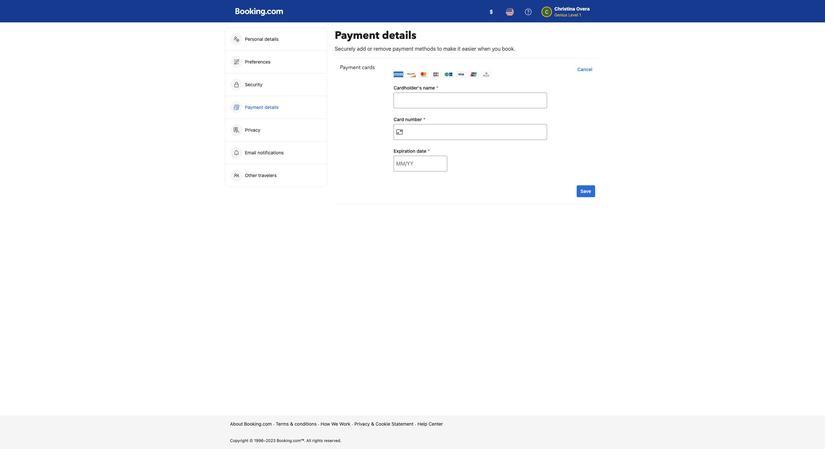 Task type: locate. For each thing, give the bounding box(es) containing it.
details
[[382, 28, 417, 43], [265, 36, 279, 42], [265, 104, 279, 110]]

email notifications link
[[225, 142, 327, 164]]

payment up add
[[335, 28, 380, 43]]

to
[[437, 46, 442, 52]]

0 horizontal spatial &
[[290, 421, 293, 427]]

& right terms
[[290, 421, 293, 427]]

& left the cookie
[[371, 421, 375, 427]]

details inside payment details securely add or remove payment methods to make it easier when you book.
[[382, 28, 417, 43]]

privacy for privacy
[[245, 127, 261, 133]]

we
[[331, 421, 338, 427]]

1996–2023
[[254, 439, 276, 444]]

work
[[340, 421, 351, 427]]

save button
[[577, 186, 595, 197]]

personal details
[[245, 36, 279, 42]]

payment left cards
[[340, 64, 361, 71]]

how we work
[[321, 421, 351, 427]]

details down 'security' link
[[265, 104, 279, 110]]

email
[[245, 150, 256, 156]]

0 vertical spatial payment
[[335, 28, 380, 43]]

help center link
[[418, 421, 443, 428]]

terms
[[276, 421, 289, 427]]

payment details securely add or remove payment methods to make it easier when you book.
[[335, 28, 516, 52]]

2 & from the left
[[371, 421, 375, 427]]

payment for payment details
[[245, 104, 263, 110]]

other travelers
[[245, 173, 277, 178]]

booking.com™.
[[277, 439, 305, 444]]

&
[[290, 421, 293, 427], [371, 421, 375, 427]]

payment down security on the top
[[245, 104, 263, 110]]

privacy
[[245, 127, 261, 133], [355, 421, 370, 427]]

2 vertical spatial payment
[[245, 104, 263, 110]]

1 vertical spatial privacy
[[355, 421, 370, 427]]

easier
[[462, 46, 477, 52]]

privacy link
[[225, 119, 327, 141]]

1
[[580, 13, 581, 17]]

help
[[418, 421, 428, 427]]

payment inside payment details securely add or remove payment methods to make it easier when you book.
[[335, 28, 380, 43]]

conditions
[[295, 421, 317, 427]]

copyright
[[230, 439, 248, 444]]

securely
[[335, 46, 356, 52]]

overa
[[577, 6, 590, 12]]

details right personal
[[265, 36, 279, 42]]

& for privacy
[[371, 421, 375, 427]]

1 horizontal spatial privacy
[[355, 421, 370, 427]]

1 & from the left
[[290, 421, 293, 427]]

preferences link
[[225, 51, 327, 73]]

details up payment
[[382, 28, 417, 43]]

privacy inside 'link'
[[245, 127, 261, 133]]

level
[[569, 13, 578, 17]]

0 vertical spatial privacy
[[245, 127, 261, 133]]

payment
[[335, 28, 380, 43], [340, 64, 361, 71], [245, 104, 263, 110]]

remove
[[374, 46, 392, 52]]

payment for payment details securely add or remove payment methods to make it easier when you book.
[[335, 28, 380, 43]]

privacy right work
[[355, 421, 370, 427]]

when
[[478, 46, 491, 52]]

privacy up email
[[245, 127, 261, 133]]

you
[[492, 46, 501, 52]]

it
[[458, 46, 461, 52]]

details for payment details
[[265, 104, 279, 110]]

0 horizontal spatial privacy
[[245, 127, 261, 133]]

payment
[[393, 46, 414, 52]]

& for terms
[[290, 421, 293, 427]]

travelers
[[258, 173, 277, 178]]

security link
[[225, 73, 327, 96]]

1 horizontal spatial &
[[371, 421, 375, 427]]

other
[[245, 173, 257, 178]]

1 vertical spatial payment
[[340, 64, 361, 71]]

$ button
[[484, 4, 499, 20]]

genius
[[555, 13, 568, 17]]

security
[[245, 82, 263, 87]]



Task type: describe. For each thing, give the bounding box(es) containing it.
details for personal details
[[265, 36, 279, 42]]

privacy & cookie statement link
[[355, 421, 414, 428]]

privacy for privacy & cookie statement
[[355, 421, 370, 427]]

privacy & cookie statement
[[355, 421, 414, 427]]

save
[[581, 188, 591, 194]]

reserved.
[[324, 439, 342, 444]]

statement
[[392, 421, 414, 427]]

payment cards
[[340, 64, 375, 71]]

terms & conditions link
[[276, 421, 317, 428]]

about booking.com
[[230, 421, 272, 427]]

rights
[[312, 439, 323, 444]]

cancel
[[578, 67, 593, 72]]

payment details
[[245, 104, 280, 110]]

make
[[444, 46, 456, 52]]

cancel button
[[575, 64, 595, 75]]

about booking.com link
[[230, 421, 272, 428]]

booking.com
[[244, 421, 272, 427]]

help center
[[418, 421, 443, 427]]

email notifications
[[245, 150, 284, 156]]

how we work link
[[321, 421, 351, 428]]

other travelers link
[[225, 164, 327, 187]]

methods
[[415, 46, 436, 52]]

details for payment details securely add or remove payment methods to make it easier when you book.
[[382, 28, 417, 43]]

christina overa genius level 1
[[555, 6, 590, 17]]

personal
[[245, 36, 263, 42]]

cookie
[[376, 421, 390, 427]]

$
[[490, 9, 493, 15]]

how
[[321, 421, 330, 427]]

payment for payment cards
[[340, 64, 361, 71]]

cards
[[362, 64, 375, 71]]

book.
[[502, 46, 516, 52]]

©
[[250, 439, 253, 444]]

christina
[[555, 6, 575, 12]]

all
[[307, 439, 311, 444]]

preferences
[[245, 59, 271, 65]]

copyright © 1996–2023 booking.com™. all rights reserved.
[[230, 439, 342, 444]]

personal details link
[[225, 28, 327, 50]]

notifications
[[258, 150, 284, 156]]

about
[[230, 421, 243, 427]]

payment details link
[[225, 96, 327, 119]]

terms & conditions
[[276, 421, 317, 427]]

or
[[368, 46, 372, 52]]

add
[[357, 46, 366, 52]]

center
[[429, 421, 443, 427]]



Task type: vqa. For each thing, say whether or not it's contained in the screenshot.
Preferences LINK on the left top
yes



